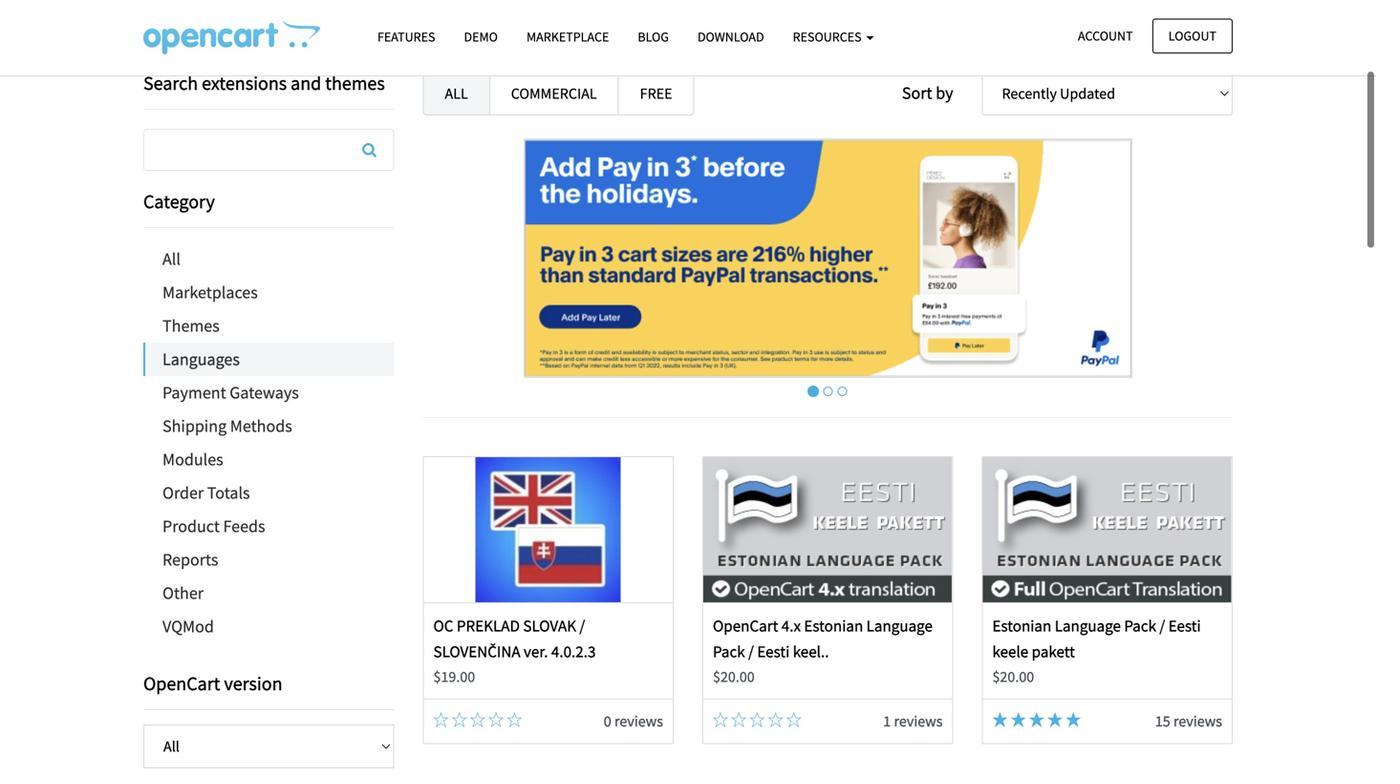 Task type: locate. For each thing, give the bounding box(es) containing it.
themes
[[325, 71, 385, 95]]

1
[[883, 712, 891, 732]]

vqmod link
[[143, 611, 394, 644]]

1 vertical spatial eesti
[[757, 642, 790, 663]]

1 horizontal spatial reviews
[[894, 712, 943, 732]]

sort
[[902, 82, 932, 104]]

1 horizontal spatial all
[[445, 84, 468, 103]]

all
[[445, 84, 468, 103], [162, 248, 181, 270]]

0 horizontal spatial /
[[580, 616, 585, 637]]

commercial link
[[489, 72, 619, 116]]

star light o image
[[452, 713, 467, 728], [507, 713, 522, 728], [731, 713, 747, 728], [786, 713, 802, 728]]

1 horizontal spatial language
[[1055, 616, 1121, 637]]

0 reviews
[[604, 712, 663, 732]]

eesti inside opencart 4.x estonian language pack / eesti keel.. $20.00
[[757, 642, 790, 663]]

pack inside estonian language pack / eesti keele pakett $20.00
[[1124, 616, 1156, 637]]

estonian inside estonian language pack / eesti keele pakett $20.00
[[992, 616, 1052, 637]]

2 horizontal spatial reviews
[[1174, 712, 1222, 732]]

reviews
[[614, 712, 663, 732], [894, 712, 943, 732], [1174, 712, 1222, 732]]

0 horizontal spatial opencart
[[143, 672, 220, 696]]

pack
[[1124, 616, 1156, 637], [713, 642, 745, 663]]

slovenčina
[[433, 642, 521, 663]]

/ inside estonian language pack / eesti keele pakett $20.00
[[1160, 616, 1165, 637]]

1 reviews from the left
[[614, 712, 663, 732]]

0
[[604, 712, 611, 732]]

all up marketplaces
[[162, 248, 181, 270]]

1 horizontal spatial pack
[[1124, 616, 1156, 637]]

0 horizontal spatial estonian
[[804, 616, 863, 637]]

oc preklad slovak / slovenčina ver. 4.0.2.3 image
[[424, 458, 673, 603]]

methods
[[230, 416, 292, 437]]

features link
[[363, 20, 450, 54]]

order
[[162, 483, 204, 504]]

2 estonian from the left
[[992, 616, 1052, 637]]

feeds
[[223, 516, 265, 538]]

download
[[698, 28, 764, 45]]

oc
[[433, 616, 453, 637]]

/ up 15
[[1160, 616, 1165, 637]]

other
[[162, 583, 204, 604]]

opencart language  extensions image
[[143, 20, 320, 54]]

opencart 4.x estonian language pack / eesti keel.. $20.00
[[713, 616, 933, 687]]

order totals link
[[143, 477, 394, 510]]

modules
[[162, 449, 223, 471]]

1 horizontal spatial eesti
[[1169, 616, 1201, 637]]

search image
[[362, 142, 376, 158]]

1 $20.00 from the left
[[713, 668, 755, 687]]

eesti
[[1169, 616, 1201, 637], [757, 642, 790, 663]]

demo link
[[450, 20, 512, 54]]

1 vertical spatial all link
[[143, 243, 394, 276]]

/ inside opencart 4.x estonian language pack / eesti keel.. $20.00
[[748, 642, 754, 663]]

1 vertical spatial all
[[162, 248, 181, 270]]

reviews for estonian language pack / eesti keele pakett
[[1174, 712, 1222, 732]]

all for commercial
[[445, 84, 468, 103]]

1 horizontal spatial $20.00
[[992, 668, 1034, 687]]

2 star light o image from the left
[[507, 713, 522, 728]]

1 star light image from the left
[[992, 713, 1008, 728]]

search extensions and themes
[[143, 71, 385, 95]]

estonian up keele
[[992, 616, 1052, 637]]

reviews right 1
[[894, 712, 943, 732]]

eesti inside estonian language pack / eesti keele pakett $20.00
[[1169, 616, 1201, 637]]

3 star light image from the left
[[1048, 713, 1063, 728]]

0 vertical spatial all link
[[423, 72, 490, 116]]

reviews right 15
[[1174, 712, 1222, 732]]

free link
[[618, 72, 694, 116]]

resources link
[[779, 20, 888, 54]]

$20.00 inside opencart 4.x estonian language pack / eesti keel.. $20.00
[[713, 668, 755, 687]]

estonian
[[804, 616, 863, 637], [992, 616, 1052, 637]]

/ for pack
[[1160, 616, 1165, 637]]

15 reviews
[[1155, 712, 1222, 732]]

all link down demo link
[[423, 72, 490, 116]]

category
[[143, 190, 215, 214]]

0 vertical spatial pack
[[1124, 616, 1156, 637]]

0 horizontal spatial all link
[[143, 243, 394, 276]]

3 reviews from the left
[[1174, 712, 1222, 732]]

vqmod
[[162, 616, 214, 638]]

estonian language pack / eesti keele pakett link
[[992, 616, 1201, 663]]

2 language from the left
[[1055, 616, 1121, 637]]

/ left keel..
[[748, 642, 754, 663]]

reviews for opencart 4.x estonian language pack / eesti keel..
[[894, 712, 943, 732]]

all link
[[423, 72, 490, 116], [143, 243, 394, 276]]

1 horizontal spatial /
[[748, 642, 754, 663]]

opencart inside opencart 4.x estonian language pack / eesti keel.. $20.00
[[713, 616, 778, 637]]

None text field
[[144, 130, 393, 170]]

resources
[[793, 28, 864, 45]]

1 estonian from the left
[[804, 616, 863, 637]]

reviews right 0
[[614, 712, 663, 732]]

themes link
[[143, 310, 394, 343]]

0 vertical spatial all
[[445, 84, 468, 103]]

0 horizontal spatial language
[[866, 616, 933, 637]]

opencart down the vqmod in the left of the page
[[143, 672, 220, 696]]

free
[[640, 84, 672, 103]]

4 star light o image from the left
[[713, 713, 728, 728]]

reports link
[[143, 544, 394, 577]]

1 horizontal spatial opencart
[[713, 616, 778, 637]]

pakett
[[1032, 642, 1075, 663]]

opencart
[[713, 616, 778, 637], [143, 672, 220, 696]]

sort by
[[902, 82, 953, 104]]

other link
[[143, 577, 394, 611]]

opencart for opencart 4.x estonian language pack / eesti keel.. $20.00
[[713, 616, 778, 637]]

4 star light image from the left
[[1066, 713, 1081, 728]]

star light image
[[992, 713, 1008, 728], [1011, 713, 1026, 728], [1048, 713, 1063, 728], [1066, 713, 1081, 728]]

2 horizontal spatial /
[[1160, 616, 1165, 637]]

opencart left the 4.x on the right of page
[[713, 616, 778, 637]]

0 horizontal spatial all
[[162, 248, 181, 270]]

0 horizontal spatial reviews
[[614, 712, 663, 732]]

2 reviews from the left
[[894, 712, 943, 732]]

opencart 4.x estonian language pack / eesti keel.. image
[[704, 458, 952, 603]]

logout
[[1169, 27, 1217, 44]]

/ inside oc preklad slovak / slovenčina ver. 4.0.2.3 $19.00
[[580, 616, 585, 637]]

paypal payment gateway image
[[523, 139, 1132, 378]]

2 star light image from the left
[[1011, 713, 1026, 728]]

1 star light o image from the left
[[452, 713, 467, 728]]

1 language from the left
[[866, 616, 933, 637]]

1 horizontal spatial all link
[[423, 72, 490, 116]]

marketplace
[[527, 28, 609, 45]]

language inside estonian language pack / eesti keele pakett $20.00
[[1055, 616, 1121, 637]]

languages
[[162, 349, 240, 370]]

opencart version
[[143, 672, 282, 696]]

0 vertical spatial eesti
[[1169, 616, 1201, 637]]

/
[[580, 616, 585, 637], [1160, 616, 1165, 637], [748, 642, 754, 663]]

1 vertical spatial opencart
[[143, 672, 220, 696]]

language
[[866, 616, 933, 637], [1055, 616, 1121, 637]]

1 vertical spatial pack
[[713, 642, 745, 663]]

0 horizontal spatial eesti
[[757, 642, 790, 663]]

3 star light o image from the left
[[488, 713, 504, 728]]

6 star light o image from the left
[[768, 713, 783, 728]]

all down demo link
[[445, 84, 468, 103]]

2 $20.00 from the left
[[992, 668, 1034, 687]]

marketplaces link
[[143, 276, 394, 310]]

0 vertical spatial opencart
[[713, 616, 778, 637]]

payment
[[162, 382, 226, 404]]

2 star light o image from the left
[[470, 713, 485, 728]]

marketplaces
[[162, 282, 258, 303]]

blog link
[[623, 20, 683, 54]]

estonian up keel..
[[804, 616, 863, 637]]

1 horizontal spatial estonian
[[992, 616, 1052, 637]]

0 horizontal spatial $20.00
[[713, 668, 755, 687]]

$20.00 inside estonian language pack / eesti keele pakett $20.00
[[992, 668, 1034, 687]]

$20.00
[[713, 668, 755, 687], [992, 668, 1034, 687]]

all link up themes link
[[143, 243, 394, 276]]

star light o image
[[433, 713, 449, 728], [470, 713, 485, 728], [488, 713, 504, 728], [713, 713, 728, 728], [750, 713, 765, 728], [768, 713, 783, 728]]

/ up 4.0.2.3
[[580, 616, 585, 637]]

0 horizontal spatial pack
[[713, 642, 745, 663]]



Task type: vqa. For each thing, say whether or not it's contained in the screenshot.


Task type: describe. For each thing, give the bounding box(es) containing it.
payment gateways link
[[143, 377, 394, 410]]

$19.00
[[433, 668, 475, 687]]

download link
[[683, 20, 779, 54]]

all link for marketplaces
[[143, 243, 394, 276]]

search
[[143, 71, 198, 95]]

shipping methods
[[162, 416, 292, 437]]

product feeds
[[162, 516, 265, 538]]

reports
[[162, 550, 218, 571]]

totals
[[207, 483, 250, 504]]

star light image
[[1029, 713, 1044, 728]]

estonian inside opencart 4.x estonian language pack / eesti keel.. $20.00
[[804, 616, 863, 637]]

estonian language pack / eesti keele pakett $20.00
[[992, 616, 1201, 687]]

keel..
[[793, 642, 829, 663]]

blog
[[638, 28, 669, 45]]

keele
[[992, 642, 1029, 663]]

estonian language pack / eesti keele pakett image
[[983, 458, 1232, 603]]

logout link
[[1152, 19, 1233, 53]]

opencart 4.x estonian language pack / eesti keel.. link
[[713, 616, 933, 663]]

commercial
[[511, 84, 597, 103]]

and
[[291, 71, 321, 95]]

shipping
[[162, 416, 227, 437]]

by
[[936, 82, 953, 104]]

order totals
[[162, 483, 250, 504]]

demo
[[464, 28, 498, 45]]

slovak
[[523, 616, 576, 637]]

3 star light o image from the left
[[731, 713, 747, 728]]

version
[[224, 672, 282, 696]]

preklad
[[457, 616, 520, 637]]

themes
[[162, 315, 220, 337]]

1 reviews
[[883, 712, 943, 732]]

pack inside opencart 4.x estonian language pack / eesti keel.. $20.00
[[713, 642, 745, 663]]

all link for commercial
[[423, 72, 490, 116]]

opencart for opencart version
[[143, 672, 220, 696]]

languages link
[[145, 343, 394, 377]]

ver.
[[524, 642, 548, 663]]

features
[[377, 28, 435, 45]]

/ for slovak
[[580, 616, 585, 637]]

4 star light o image from the left
[[786, 713, 802, 728]]

account link
[[1062, 19, 1149, 53]]

modules link
[[143, 443, 394, 477]]

marketplace link
[[512, 20, 623, 54]]

product
[[162, 516, 220, 538]]

product feeds link
[[143, 510, 394, 544]]

5 star light o image from the left
[[750, 713, 765, 728]]

account
[[1078, 27, 1133, 44]]

4.0.2.3
[[551, 642, 596, 663]]

15
[[1155, 712, 1170, 732]]

extensions
[[202, 71, 287, 95]]

oc preklad slovak / slovenčina ver. 4.0.2.3 $19.00
[[433, 616, 596, 687]]

payment gateways
[[162, 382, 299, 404]]

4.x
[[782, 616, 801, 637]]

gateways
[[230, 382, 299, 404]]

all for marketplaces
[[162, 248, 181, 270]]

shipping methods link
[[143, 410, 394, 443]]

oc preklad slovak / slovenčina ver. 4.0.2.3 link
[[433, 616, 596, 663]]

reviews for oc preklad slovak / slovenčina ver. 4.0.2.3
[[614, 712, 663, 732]]

language inside opencart 4.x estonian language pack / eesti keel.. $20.00
[[866, 616, 933, 637]]

1 star light o image from the left
[[433, 713, 449, 728]]



